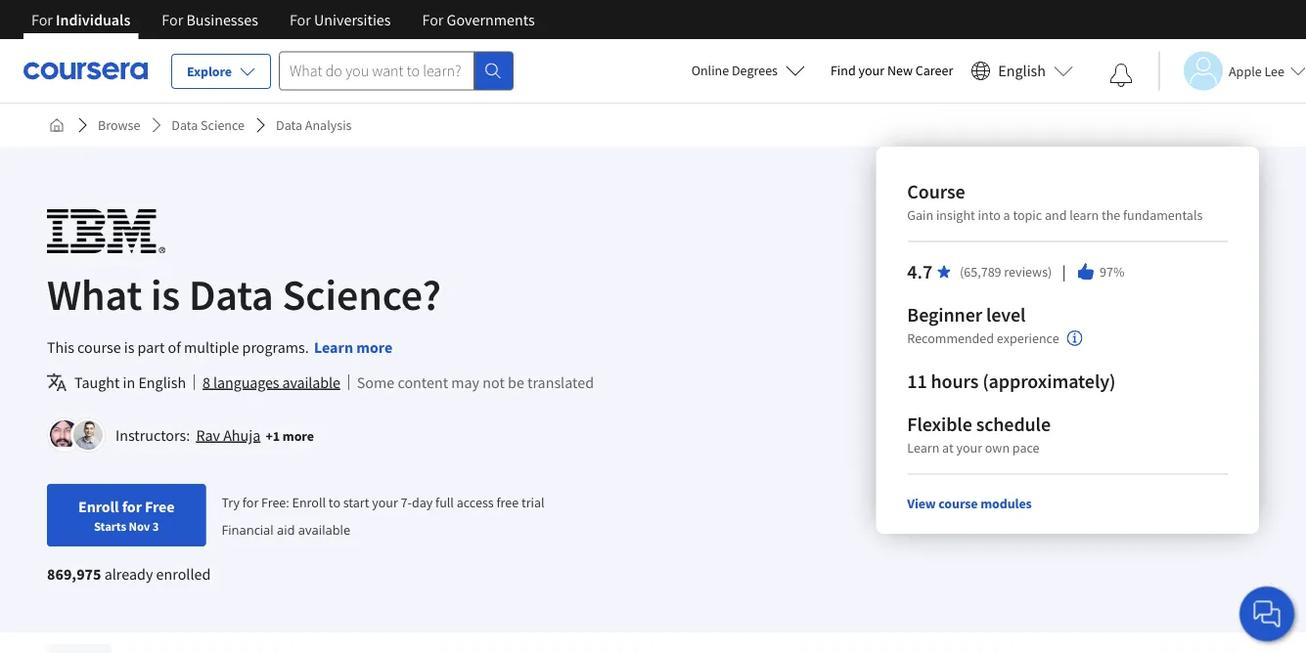 Task type: describe. For each thing, give the bounding box(es) containing it.
3
[[152, 519, 159, 534]]

rav ahuja link
[[196, 426, 261, 445]]

find your new career
[[831, 62, 953, 79]]

degrees
[[732, 62, 778, 79]]

recommended
[[907, 330, 994, 348]]

explore button
[[171, 54, 271, 89]]

of
[[168, 338, 181, 357]]

free:
[[261, 494, 289, 511]]

for governments
[[422, 10, 535, 29]]

more inside instructors: rav ahuja +1 more
[[283, 427, 314, 445]]

nov
[[129, 519, 150, 534]]

course for view
[[939, 495, 978, 513]]

own
[[985, 439, 1010, 457]]

+1 more button
[[266, 426, 314, 446]]

view
[[907, 495, 936, 513]]

science
[[201, 116, 245, 134]]

8
[[203, 373, 210, 392]]

instructors: rav ahuja +1 more
[[115, 426, 314, 445]]

find your new career link
[[821, 59, 963, 83]]

for for businesses
[[162, 10, 183, 29]]

learn
[[1070, 206, 1099, 224]]

taught
[[74, 373, 120, 392]]

beginner
[[907, 303, 982, 327]]

8 languages available button
[[203, 371, 340, 394]]

some
[[357, 373, 395, 392]]

for for governments
[[422, 10, 444, 29]]

starts
[[94, 519, 126, 534]]

learn more button
[[314, 336, 393, 359]]

apple lee
[[1229, 62, 1285, 80]]

insight
[[936, 206, 975, 224]]

your inside flexible schedule learn at your own pace
[[956, 439, 982, 457]]

a
[[1003, 206, 1010, 224]]

online degrees
[[691, 62, 778, 79]]

online
[[691, 62, 729, 79]]

flexible
[[907, 412, 972, 437]]

experience
[[997, 330, 1059, 348]]

869,975 already enrolled
[[47, 565, 211, 584]]

97%
[[1100, 263, 1125, 281]]

taught in english
[[74, 373, 186, 392]]

available inside try for free: enroll to start your 7-day full access free trial financial aid available
[[298, 521, 350, 538]]

recommended experience
[[907, 330, 1059, 348]]

browse link
[[90, 108, 148, 143]]

be
[[508, 373, 524, 392]]

science?
[[282, 267, 441, 321]]

data for data analysis
[[276, 116, 302, 134]]

in
[[123, 373, 135, 392]]

may
[[451, 373, 480, 392]]

0 vertical spatial is
[[151, 267, 180, 321]]

the
[[1102, 206, 1121, 224]]

apple lee button
[[1158, 51, 1306, 91]]

access
[[457, 494, 494, 511]]

universities
[[314, 10, 391, 29]]

multiple
[[184, 338, 239, 357]]

online degrees button
[[676, 49, 821, 92]]

for for enroll
[[122, 497, 142, 517]]

flexible schedule learn at your own pace
[[907, 412, 1051, 457]]

course
[[907, 180, 965, 204]]

data up the this course is part of multiple programs. learn more
[[189, 267, 274, 321]]

coursera image
[[23, 55, 148, 86]]

0 vertical spatial your
[[859, 62, 885, 79]]

8 languages available
[[203, 373, 340, 392]]

enroll inside the enroll for free starts nov 3
[[78, 497, 119, 517]]

hours
[[931, 369, 979, 394]]

data for data science
[[172, 116, 198, 134]]

financial
[[222, 521, 274, 538]]

day
[[412, 494, 433, 511]]

0 vertical spatial learn
[[314, 338, 353, 357]]

(approximately)
[[983, 369, 1116, 394]]

financial aid available button
[[222, 521, 350, 538]]

english button
[[963, 39, 1081, 103]]

available inside button
[[282, 373, 340, 392]]

trial
[[521, 494, 545, 511]]

1 horizontal spatial more
[[356, 338, 393, 357]]

full
[[435, 494, 454, 511]]

banner navigation
[[16, 0, 551, 39]]

(65,789 reviews) |
[[960, 261, 1069, 282]]

into
[[978, 206, 1001, 224]]

analysis
[[305, 116, 352, 134]]

11 hours (approximately)
[[907, 369, 1116, 394]]



Task type: locate. For each thing, give the bounding box(es) containing it.
available down to
[[298, 521, 350, 538]]

english right career
[[998, 61, 1046, 81]]

not
[[483, 373, 505, 392]]

869,975
[[47, 565, 101, 584]]

1 vertical spatial course
[[939, 495, 978, 513]]

11
[[907, 369, 927, 394]]

data
[[172, 116, 198, 134], [276, 116, 302, 134], [189, 267, 274, 321]]

level
[[986, 303, 1026, 327]]

view course modules link
[[907, 495, 1032, 513]]

0 horizontal spatial learn
[[314, 338, 353, 357]]

this
[[47, 338, 74, 357]]

enroll for free starts nov 3
[[78, 497, 175, 534]]

apple
[[1229, 62, 1262, 80]]

1 vertical spatial english
[[138, 373, 186, 392]]

enrolled
[[156, 565, 211, 584]]

this course is part of multiple programs. learn more
[[47, 338, 393, 357]]

for
[[31, 10, 53, 29], [162, 10, 183, 29], [290, 10, 311, 29], [422, 10, 444, 29]]

rav ahuja image
[[50, 421, 79, 450]]

gain
[[907, 206, 934, 224]]

0 horizontal spatial enroll
[[78, 497, 119, 517]]

is up of
[[151, 267, 180, 321]]

learn
[[314, 338, 353, 357], [907, 439, 940, 457]]

what
[[47, 267, 142, 321]]

free
[[145, 497, 175, 517]]

0 horizontal spatial course
[[77, 338, 121, 357]]

individuals
[[56, 10, 130, 29]]

and
[[1045, 206, 1067, 224]]

1 vertical spatial available
[[298, 521, 350, 538]]

course right view on the right bottom
[[939, 495, 978, 513]]

0 horizontal spatial more
[[283, 427, 314, 445]]

for right the try on the left
[[243, 494, 259, 511]]

enroll left to
[[292, 494, 326, 511]]

view course modules
[[907, 495, 1032, 513]]

enroll
[[292, 494, 326, 511], [78, 497, 119, 517]]

for up nov
[[122, 497, 142, 517]]

2 horizontal spatial your
[[956, 439, 982, 457]]

None search field
[[279, 51, 514, 91]]

learn left at
[[907, 439, 940, 457]]

for universities
[[290, 10, 391, 29]]

data analysis link
[[268, 108, 360, 143]]

0 vertical spatial english
[[998, 61, 1046, 81]]

content
[[398, 373, 448, 392]]

your inside try for free: enroll to start your 7-day full access free trial financial aid available
[[372, 494, 398, 511]]

is
[[151, 267, 180, 321], [124, 338, 134, 357]]

your right "find"
[[859, 62, 885, 79]]

fundamentals
[[1123, 206, 1203, 224]]

information about difficulty level pre-requisites. image
[[1067, 331, 1083, 346]]

data analysis
[[276, 116, 352, 134]]

course for this
[[77, 338, 121, 357]]

browse
[[98, 116, 140, 134]]

for inside try for free: enroll to start your 7-day full access free trial financial aid available
[[243, 494, 259, 511]]

more
[[356, 338, 393, 357], [283, 427, 314, 445]]

data left "analysis"
[[276, 116, 302, 134]]

1 for from the left
[[31, 10, 53, 29]]

chat with us image
[[1251, 599, 1283, 630]]

enroll up the starts
[[78, 497, 119, 517]]

available
[[282, 373, 340, 392], [298, 521, 350, 538]]

4.7
[[907, 260, 933, 284]]

0 horizontal spatial is
[[124, 338, 134, 357]]

instructors:
[[115, 426, 190, 445]]

0 horizontal spatial your
[[372, 494, 398, 511]]

governments
[[447, 10, 535, 29]]

modules
[[981, 495, 1032, 513]]

english inside button
[[998, 61, 1046, 81]]

+1
[[266, 427, 280, 445]]

data left science
[[172, 116, 198, 134]]

try for free: enroll to start your 7-day full access free trial financial aid available
[[222, 494, 545, 538]]

part
[[138, 338, 165, 357]]

2 for from the left
[[162, 10, 183, 29]]

0 vertical spatial course
[[77, 338, 121, 357]]

enroll inside try for free: enroll to start your 7-day full access free trial financial aid available
[[292, 494, 326, 511]]

for
[[243, 494, 259, 511], [122, 497, 142, 517]]

1 vertical spatial more
[[283, 427, 314, 445]]

1 horizontal spatial english
[[998, 61, 1046, 81]]

alex aklson image
[[73, 421, 103, 450]]

1 horizontal spatial learn
[[907, 439, 940, 457]]

for left businesses
[[162, 10, 183, 29]]

1 horizontal spatial your
[[859, 62, 885, 79]]

for inside the enroll for free starts nov 3
[[122, 497, 142, 517]]

What do you want to learn? text field
[[279, 51, 475, 91]]

lee
[[1265, 62, 1285, 80]]

translated
[[527, 373, 594, 392]]

to
[[329, 494, 340, 511]]

more up some
[[356, 338, 393, 357]]

1 horizontal spatial enroll
[[292, 494, 326, 511]]

1 vertical spatial learn
[[907, 439, 940, 457]]

try
[[222, 494, 240, 511]]

beginner level
[[907, 303, 1026, 327]]

find
[[831, 62, 856, 79]]

your
[[859, 62, 885, 79], [956, 439, 982, 457], [372, 494, 398, 511]]

data science link
[[164, 108, 253, 143]]

home image
[[49, 117, 65, 133]]

reviews)
[[1004, 263, 1052, 281]]

aid
[[277, 521, 295, 538]]

0 horizontal spatial english
[[138, 373, 186, 392]]

explore
[[187, 63, 232, 80]]

0 vertical spatial available
[[282, 373, 340, 392]]

for left individuals
[[31, 10, 53, 29]]

4 for from the left
[[422, 10, 444, 29]]

for businesses
[[162, 10, 258, 29]]

ahuja
[[223, 426, 261, 445]]

start
[[343, 494, 369, 511]]

career
[[916, 62, 953, 79]]

available down programs.
[[282, 373, 340, 392]]

3 for from the left
[[290, 10, 311, 29]]

1 horizontal spatial course
[[939, 495, 978, 513]]

1 vertical spatial is
[[124, 338, 134, 357]]

data science
[[172, 116, 245, 134]]

for individuals
[[31, 10, 130, 29]]

ibm image
[[47, 209, 165, 253]]

for for try
[[243, 494, 259, 511]]

7-
[[401, 494, 412, 511]]

1 horizontal spatial for
[[243, 494, 259, 511]]

for left universities
[[290, 10, 311, 29]]

already
[[104, 565, 153, 584]]

0 vertical spatial more
[[356, 338, 393, 357]]

businesses
[[186, 10, 258, 29]]

for for individuals
[[31, 10, 53, 29]]

(65,789
[[960, 263, 1002, 281]]

course up the 'taught'
[[77, 338, 121, 357]]

languages
[[213, 373, 279, 392]]

course
[[77, 338, 121, 357], [939, 495, 978, 513]]

english right in
[[138, 373, 186, 392]]

1 horizontal spatial is
[[151, 267, 180, 321]]

0 horizontal spatial for
[[122, 497, 142, 517]]

for left the governments
[[422, 10, 444, 29]]

your right at
[[956, 439, 982, 457]]

pace
[[1013, 439, 1040, 457]]

1 vertical spatial your
[[956, 439, 982, 457]]

show notifications image
[[1110, 64, 1133, 87]]

schedule
[[976, 412, 1051, 437]]

2 vertical spatial your
[[372, 494, 398, 511]]

some content may not be translated
[[357, 373, 594, 392]]

at
[[942, 439, 954, 457]]

|
[[1060, 261, 1069, 282]]

your left 7-
[[372, 494, 398, 511]]

learn inside flexible schedule learn at your own pace
[[907, 439, 940, 457]]

is left part
[[124, 338, 134, 357]]

learn right programs.
[[314, 338, 353, 357]]

more right +1
[[283, 427, 314, 445]]

topic
[[1013, 206, 1042, 224]]

for for universities
[[290, 10, 311, 29]]



Task type: vqa. For each thing, say whether or not it's contained in the screenshot.
business at the bottom of the page
no



